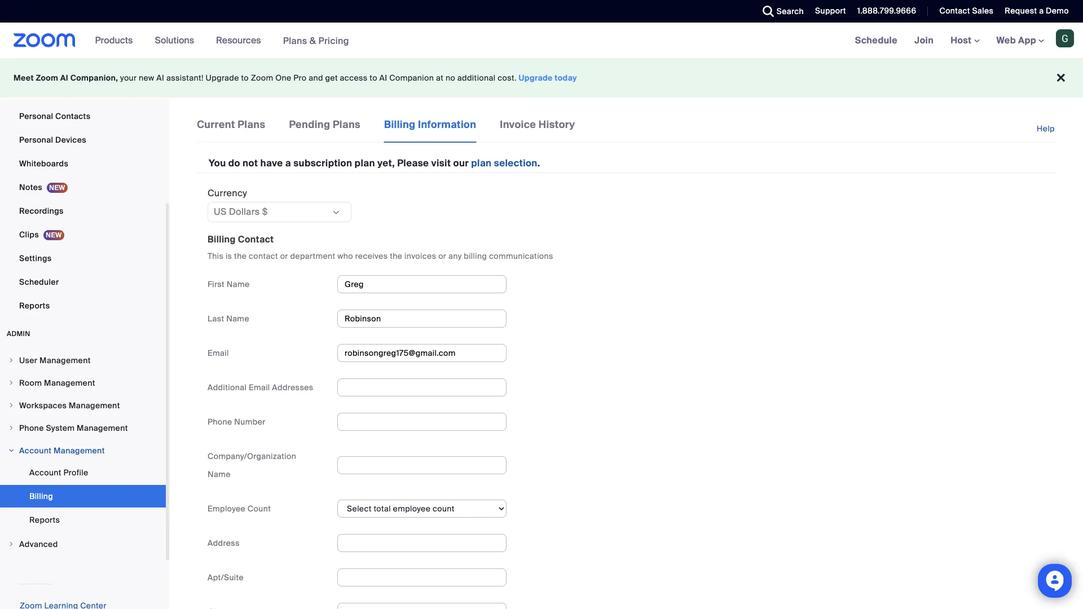 Task type: describe. For each thing, give the bounding box(es) containing it.
pro
[[294, 73, 307, 83]]

meet zoom ai companion, footer
[[0, 59, 1083, 98]]

please
[[397, 157, 429, 169]]

visit
[[431, 157, 451, 169]]

1 horizontal spatial email
[[249, 382, 270, 393]]

your
[[120, 73, 137, 83]]

account profile link
[[0, 462, 166, 484]]

account management
[[19, 446, 105, 456]]

at
[[436, 73, 444, 83]]

this
[[208, 251, 224, 261]]

personal contacts
[[19, 111, 91, 121]]

.
[[538, 157, 540, 169]]

admin menu menu
[[0, 350, 166, 556]]

name for first name
[[227, 279, 250, 289]]

plans & pricing
[[283, 35, 349, 47]]

name for last name
[[226, 314, 249, 324]]

request a demo
[[1005, 6, 1069, 16]]

right image for workspaces
[[8, 402, 15, 409]]

account for account profile
[[29, 468, 61, 478]]

2 reports link from the top
[[0, 509, 166, 531]]

last name
[[208, 314, 249, 324]]

management inside phone system management menu item
[[77, 423, 128, 433]]

user management menu item
[[0, 350, 166, 371]]

current plans
[[197, 118, 265, 131]]

resources
[[216, 34, 261, 46]]

resources button
[[216, 23, 266, 59]]

a inside main content
[[285, 157, 291, 169]]

phone for phone
[[19, 87, 44, 98]]

not
[[243, 157, 258, 169]]

1 horizontal spatial a
[[1039, 6, 1044, 16]]

1 reports link from the top
[[0, 295, 166, 317]]

management for account management
[[54, 446, 105, 456]]

department
[[290, 251, 335, 261]]

web
[[997, 34, 1016, 46]]

products button
[[95, 23, 138, 59]]

get
[[325, 73, 338, 83]]

one
[[275, 73, 291, 83]]

pending
[[289, 118, 330, 131]]

request
[[1005, 6, 1037, 16]]

room management
[[19, 378, 95, 388]]

3 ai from the left
[[379, 73, 387, 83]]

search
[[777, 6, 804, 16]]

right image inside advanced menu item
[[8, 541, 15, 548]]

clips link
[[0, 223, 166, 246]]

sales
[[972, 6, 994, 16]]

current plans link
[[196, 117, 266, 141]]

billing
[[464, 251, 487, 261]]

billing for information
[[384, 118, 416, 131]]

workspaces
[[19, 401, 67, 411]]

phone for phone number
[[208, 417, 232, 427]]

solutions
[[155, 34, 194, 46]]

current
[[197, 118, 235, 131]]

contact
[[249, 251, 278, 261]]

account for account management
[[19, 446, 52, 456]]

advanced
[[19, 539, 58, 550]]

contact inside billing contact this is the contact or department who receives the invoices or any billing communications
[[238, 234, 274, 245]]

help link
[[1037, 117, 1056, 140]]

number
[[234, 417, 265, 427]]

show options image
[[332, 208, 341, 217]]

right image for phone
[[8, 425, 15, 432]]

us dollars $
[[214, 206, 268, 218]]

pricing
[[318, 35, 349, 47]]

companion
[[389, 73, 434, 83]]

do
[[228, 157, 240, 169]]

new
[[139, 73, 154, 83]]

currency
[[208, 187, 247, 199]]

pending plans link
[[289, 117, 361, 141]]

additional
[[208, 382, 247, 393]]

us dollars $ button
[[214, 205, 331, 219]]

profile picture image
[[1056, 29, 1074, 47]]

phone number
[[208, 417, 265, 427]]

account management menu item
[[0, 440, 166, 462]]

management for workspaces management
[[69, 401, 120, 411]]

0 vertical spatial email
[[208, 348, 229, 358]]

billing inside account management menu
[[29, 491, 53, 502]]

you
[[209, 157, 226, 169]]

first name
[[208, 279, 250, 289]]

who
[[337, 251, 353, 261]]

company/organization
[[208, 451, 296, 461]]

1 to from the left
[[241, 73, 249, 83]]

recordings link
[[0, 200, 166, 222]]

billing for contact
[[208, 234, 236, 245]]

advanced menu item
[[0, 534, 166, 555]]

no
[[446, 73, 455, 83]]

dollars
[[229, 206, 260, 218]]

1 the from the left
[[234, 251, 247, 261]]

invoice
[[500, 118, 536, 131]]

2 or from the left
[[438, 251, 446, 261]]

reports for first reports link from the top
[[19, 301, 50, 311]]

clips
[[19, 230, 39, 240]]

phone system management menu item
[[0, 417, 166, 439]]

plans for pending plans
[[333, 118, 361, 131]]

is
[[226, 251, 232, 261]]

communications
[[489, 251, 553, 261]]

contacts
[[55, 111, 91, 121]]

subscription
[[293, 157, 352, 169]]

additional email addresses
[[208, 382, 313, 393]]

recordings
[[19, 206, 64, 216]]

join link
[[906, 23, 942, 59]]

main content main content
[[169, 99, 1083, 609]]

schedule
[[855, 34, 898, 46]]

phone system management
[[19, 423, 128, 433]]

invoices
[[405, 251, 436, 261]]

invoice history link
[[499, 117, 576, 141]]

meet zoom ai companion, your new ai assistant! upgrade to zoom one pro and get access to ai companion at no additional cost. upgrade today
[[14, 73, 577, 83]]



Task type: locate. For each thing, give the bounding box(es) containing it.
1 vertical spatial account
[[29, 468, 61, 478]]

2 right image from the top
[[8, 425, 15, 432]]

billing contact this is the contact or department who receives the invoices or any billing communications
[[208, 234, 553, 261]]

management up workspaces management on the bottom of the page
[[44, 378, 95, 388]]

right image left 'account management'
[[8, 447, 15, 454]]

management up profile
[[54, 446, 105, 456]]

ai left companion
[[379, 73, 387, 83]]

history
[[539, 118, 575, 131]]

zoom logo image
[[14, 33, 75, 47]]

today
[[555, 73, 577, 83]]

billing down account profile
[[29, 491, 53, 502]]

None text field
[[337, 413, 507, 431], [337, 534, 507, 552], [337, 413, 507, 431], [337, 534, 507, 552]]

email right additional
[[249, 382, 270, 393]]

right image
[[8, 357, 15, 364], [8, 380, 15, 386]]

or
[[280, 251, 288, 261], [438, 251, 446, 261]]

phone left number on the bottom of the page
[[208, 417, 232, 427]]

0 horizontal spatial upgrade
[[206, 73, 239, 83]]

a left demo
[[1039, 6, 1044, 16]]

management inside the user management menu item
[[40, 355, 91, 366]]

workspaces management menu item
[[0, 395, 166, 416]]

0 horizontal spatial ai
[[60, 73, 68, 83]]

us
[[214, 206, 227, 218]]

ai left companion,
[[60, 73, 68, 83]]

2 the from the left
[[390, 251, 402, 261]]

2 vertical spatial billing
[[29, 491, 53, 502]]

1 vertical spatial reports
[[29, 515, 60, 525]]

0 vertical spatial right image
[[8, 357, 15, 364]]

1 upgrade from the left
[[206, 73, 239, 83]]

account management menu
[[0, 462, 166, 533]]

any
[[448, 251, 462, 261]]

plans & pricing link
[[283, 35, 349, 47], [283, 35, 349, 47]]

name right last
[[226, 314, 249, 324]]

scheduler link
[[0, 271, 166, 293]]

0 horizontal spatial zoom
[[36, 73, 58, 83]]

billing information
[[384, 118, 476, 131]]

phone link
[[0, 81, 166, 104]]

and
[[309, 73, 323, 83]]

the left invoices
[[390, 251, 402, 261]]

zoom left one
[[251, 73, 273, 83]]

plan selection link
[[471, 157, 538, 169]]

products
[[95, 34, 133, 46]]

user management
[[19, 355, 91, 366]]

0 horizontal spatial or
[[280, 251, 288, 261]]

right image inside the user management menu item
[[8, 357, 15, 364]]

management up room management
[[40, 355, 91, 366]]

reports link down scheduler link
[[0, 295, 166, 317]]

name inside company/organization name
[[208, 469, 231, 479]]

name for company/organization name
[[208, 469, 231, 479]]

1 horizontal spatial ai
[[156, 73, 164, 83]]

room
[[19, 378, 42, 388]]

right image left the advanced
[[8, 541, 15, 548]]

management inside room management menu item
[[44, 378, 95, 388]]

phone inside the personal menu menu
[[19, 87, 44, 98]]

personal menu menu
[[0, 0, 166, 318]]

reports link
[[0, 295, 166, 317], [0, 509, 166, 531]]

plans left &
[[283, 35, 307, 47]]

right image
[[8, 402, 15, 409], [8, 425, 15, 432], [8, 447, 15, 454], [8, 541, 15, 548]]

0 vertical spatial billing
[[384, 118, 416, 131]]

1 vertical spatial contact
[[238, 234, 274, 245]]

contact up contact
[[238, 234, 274, 245]]

company/organization name
[[208, 451, 296, 479]]

1 vertical spatial email
[[249, 382, 270, 393]]

access
[[340, 73, 368, 83]]

billing
[[384, 118, 416, 131], [208, 234, 236, 245], [29, 491, 53, 502]]

3 right image from the top
[[8, 447, 15, 454]]

plans inside product information navigation
[[283, 35, 307, 47]]

1 personal from the top
[[19, 111, 53, 121]]

app
[[1018, 34, 1036, 46]]

0 horizontal spatial contact
[[238, 234, 274, 245]]

ai
[[60, 73, 68, 83], [156, 73, 164, 83], [379, 73, 387, 83]]

right image left workspaces
[[8, 402, 15, 409]]

0 vertical spatial a
[[1039, 6, 1044, 16]]

management inside workspaces management menu item
[[69, 401, 120, 411]]

settings
[[19, 253, 52, 263]]

billing up this
[[208, 234, 236, 245]]

1 horizontal spatial the
[[390, 251, 402, 261]]

1 horizontal spatial to
[[370, 73, 377, 83]]

a right have
[[285, 157, 291, 169]]

upgrade right cost.
[[519, 73, 553, 83]]

personal devices link
[[0, 129, 166, 151]]

1 horizontal spatial billing
[[208, 234, 236, 245]]

reports inside the personal menu menu
[[19, 301, 50, 311]]

account up account profile
[[19, 446, 52, 456]]

our
[[453, 157, 469, 169]]

phone for phone system management
[[19, 423, 44, 433]]

None text field
[[337, 275, 507, 293], [337, 310, 507, 328], [337, 344, 507, 362], [337, 379, 507, 397], [337, 456, 507, 474], [337, 569, 507, 587], [337, 603, 507, 609], [337, 275, 507, 293], [337, 310, 507, 328], [337, 344, 507, 362], [337, 379, 507, 397], [337, 456, 507, 474], [337, 569, 507, 587], [337, 603, 507, 609]]

0 vertical spatial personal
[[19, 111, 53, 121]]

2 horizontal spatial billing
[[384, 118, 416, 131]]

companion,
[[70, 73, 118, 83]]

reports for 2nd reports link from the top of the side navigation navigation
[[29, 515, 60, 525]]

plans for current plans
[[238, 118, 265, 131]]

1 vertical spatial right image
[[8, 380, 15, 386]]

4 right image from the top
[[8, 541, 15, 548]]

account inside menu
[[29, 468, 61, 478]]

host button
[[951, 34, 980, 46]]

support
[[815, 6, 846, 16]]

2 ai from the left
[[156, 73, 164, 83]]

addresses
[[272, 382, 313, 393]]

2 to from the left
[[370, 73, 377, 83]]

help
[[1037, 124, 1055, 134]]

1.888.799.9666
[[857, 6, 916, 16]]

2 plan from the left
[[471, 157, 492, 169]]

personal for personal contacts
[[19, 111, 53, 121]]

account inside menu item
[[19, 446, 52, 456]]

apt/suite
[[208, 573, 244, 583]]

assistant!
[[166, 73, 204, 83]]

cost.
[[498, 73, 517, 83]]

2 horizontal spatial ai
[[379, 73, 387, 83]]

1 horizontal spatial plan
[[471, 157, 492, 169]]

the
[[234, 251, 247, 261], [390, 251, 402, 261]]

right image for account
[[8, 447, 15, 454]]

email down last
[[208, 348, 229, 358]]

last
[[208, 314, 224, 324]]

you do not have a subscription plan yet, please visit our plan selection .
[[209, 157, 540, 169]]

1 vertical spatial a
[[285, 157, 291, 169]]

0 horizontal spatial a
[[285, 157, 291, 169]]

management
[[40, 355, 91, 366], [44, 378, 95, 388], [69, 401, 120, 411], [77, 423, 128, 433], [54, 446, 105, 456]]

selection
[[494, 157, 538, 169]]

1 vertical spatial name
[[226, 314, 249, 324]]

right image inside account management menu item
[[8, 447, 15, 454]]

2 personal from the top
[[19, 135, 53, 145]]

right image for user management
[[8, 357, 15, 364]]

1 horizontal spatial contact
[[940, 6, 970, 16]]

right image inside workspaces management menu item
[[8, 402, 15, 409]]

information
[[418, 118, 476, 131]]

1 horizontal spatial zoom
[[251, 73, 273, 83]]

plans inside current plans link
[[238, 118, 265, 131]]

banner
[[0, 23, 1083, 59]]

2 zoom from the left
[[251, 73, 273, 83]]

right image left room
[[8, 380, 15, 386]]

plan right our
[[471, 157, 492, 169]]

right image inside phone system management menu item
[[8, 425, 15, 432]]

1 right image from the top
[[8, 357, 15, 364]]

management down room management menu item
[[69, 401, 120, 411]]

plans right pending
[[333, 118, 361, 131]]

0 horizontal spatial plan
[[355, 157, 375, 169]]

management for user management
[[40, 355, 91, 366]]

personal up personal devices
[[19, 111, 53, 121]]

ai right new
[[156, 73, 164, 83]]

0 horizontal spatial to
[[241, 73, 249, 83]]

1 or from the left
[[280, 251, 288, 261]]

user
[[19, 355, 37, 366]]

0 vertical spatial name
[[227, 279, 250, 289]]

1 right image from the top
[[8, 402, 15, 409]]

billing inside billing contact this is the contact or department who receives the invoices or any billing communications
[[208, 234, 236, 245]]

solutions button
[[155, 23, 199, 59]]

whiteboards
[[19, 159, 68, 169]]

devices
[[55, 135, 86, 145]]

additional
[[457, 73, 496, 83]]

0 vertical spatial reports link
[[0, 295, 166, 317]]

workspaces management
[[19, 401, 120, 411]]

0 vertical spatial account
[[19, 446, 52, 456]]

plan
[[355, 157, 375, 169], [471, 157, 492, 169]]

zoom right meet
[[36, 73, 58, 83]]

to
[[241, 73, 249, 83], [370, 73, 377, 83]]

management down workspaces management menu item
[[77, 423, 128, 433]]

phone down meet
[[19, 87, 44, 98]]

personal up whiteboards
[[19, 135, 53, 145]]

right image inside room management menu item
[[8, 380, 15, 386]]

account down 'account management'
[[29, 468, 61, 478]]

upgrade down product information navigation
[[206, 73, 239, 83]]

personal devices
[[19, 135, 86, 145]]

management for room management
[[44, 378, 95, 388]]

system
[[46, 423, 75, 433]]

name right first
[[227, 279, 250, 289]]

1 vertical spatial personal
[[19, 135, 53, 145]]

pending plans
[[289, 118, 361, 131]]

reports up the advanced
[[29, 515, 60, 525]]

plans right current
[[238, 118, 265, 131]]

receives
[[355, 251, 388, 261]]

0 horizontal spatial billing
[[29, 491, 53, 502]]

right image left user
[[8, 357, 15, 364]]

meetings navigation
[[847, 23, 1083, 59]]

2 right image from the top
[[8, 380, 15, 386]]

billing information link
[[384, 117, 477, 143]]

billing up the please
[[384, 118, 416, 131]]

1 horizontal spatial or
[[438, 251, 446, 261]]

first
[[208, 279, 225, 289]]

schedule link
[[847, 23, 906, 59]]

0 vertical spatial contact
[[940, 6, 970, 16]]

2 horizontal spatial plans
[[333, 118, 361, 131]]

search button
[[754, 0, 807, 23]]

plan left the yet,
[[355, 157, 375, 169]]

host
[[951, 34, 974, 46]]

product information navigation
[[87, 23, 358, 59]]

count
[[248, 504, 271, 514]]

phone inside main content main content
[[208, 417, 232, 427]]

phone inside menu item
[[19, 423, 44, 433]]

1 ai from the left
[[60, 73, 68, 83]]

employee count
[[208, 504, 271, 514]]

personal contacts link
[[0, 105, 166, 128]]

or right contact
[[280, 251, 288, 261]]

web app
[[997, 34, 1036, 46]]

management inside account management menu item
[[54, 446, 105, 456]]

invoice history
[[500, 118, 575, 131]]

phone down workspaces
[[19, 423, 44, 433]]

reports down 'scheduler'
[[19, 301, 50, 311]]

personal for personal devices
[[19, 135, 53, 145]]

reports link down billing link
[[0, 509, 166, 531]]

profile
[[64, 468, 88, 478]]

0 horizontal spatial email
[[208, 348, 229, 358]]

name up employee
[[208, 469, 231, 479]]

1 vertical spatial billing
[[208, 234, 236, 245]]

to right "access"
[[370, 73, 377, 83]]

0 vertical spatial reports
[[19, 301, 50, 311]]

notes link
[[0, 176, 166, 199]]

0 horizontal spatial plans
[[238, 118, 265, 131]]

contact sales
[[940, 6, 994, 16]]

1 horizontal spatial upgrade
[[519, 73, 553, 83]]

1 zoom from the left
[[36, 73, 58, 83]]

side navigation navigation
[[0, 0, 169, 609]]

banner containing products
[[0, 23, 1083, 59]]

right image left system
[[8, 425, 15, 432]]

room management menu item
[[0, 372, 166, 394]]

2 vertical spatial name
[[208, 469, 231, 479]]

1 vertical spatial reports link
[[0, 509, 166, 531]]

settings link
[[0, 247, 166, 270]]

or left any
[[438, 251, 446, 261]]

1 plan from the left
[[355, 157, 375, 169]]

0 horizontal spatial the
[[234, 251, 247, 261]]

contact left sales
[[940, 6, 970, 16]]

plans inside pending plans link
[[333, 118, 361, 131]]

reports inside account management menu
[[29, 515, 60, 525]]

support link
[[807, 0, 849, 23], [815, 6, 846, 16]]

2 upgrade from the left
[[519, 73, 553, 83]]

web app button
[[997, 34, 1044, 46]]

right image for room management
[[8, 380, 15, 386]]

the right is
[[234, 251, 247, 261]]

to down resources dropdown button
[[241, 73, 249, 83]]

1 horizontal spatial plans
[[283, 35, 307, 47]]

request a demo link
[[997, 0, 1083, 23], [1005, 6, 1069, 16]]



Task type: vqa. For each thing, say whether or not it's contained in the screenshot.
History
yes



